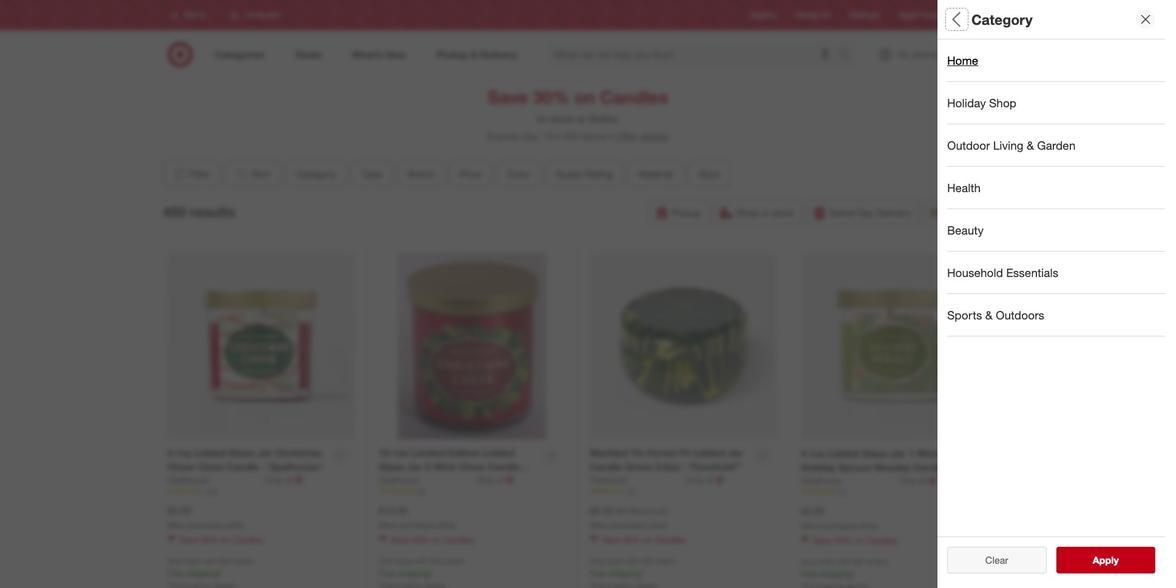 Task type: locate. For each thing, give the bounding box(es) containing it.
opalhouse up 117
[[167, 475, 209, 485]]

1 horizontal spatial results
[[1100, 555, 1132, 567]]

& right sports at right
[[985, 308, 993, 322]]

color button up essentials
[[947, 209, 1165, 252]]

candles up online
[[600, 86, 668, 108]]

jar up threshold™
[[728, 447, 743, 459]]

rating down items
[[584, 168, 612, 180]]

save 30% on candles down $10.00 when purchased online at the bottom left of the page
[[391, 535, 475, 545]]

$5.00 inside $5.00 ( $0.86 /ounce ) when purchased online
[[590, 505, 614, 517]]

results inside button
[[1100, 555, 1132, 567]]

glass down 15.1oz
[[379, 461, 405, 473]]

ships for 4.1oz lidded glass jar christmas cheer clove candle - opalhouse™
[[184, 557, 202, 566]]

price button down expires
[[449, 161, 492, 188]]

0 vertical spatial material button
[[628, 161, 683, 188]]

0 horizontal spatial guest
[[556, 168, 582, 180]]

jar left 1- in the bottom of the page
[[891, 448, 906, 460]]

online inside $10.00 when purchased online
[[436, 521, 456, 530]]

1 horizontal spatial rating
[[983, 264, 1019, 278]]

75 link
[[379, 487, 566, 497]]

4.1oz for 4.1oz lidded glass jar christmas cheer clove candle - opalhouse™
[[167, 447, 192, 459]]

30% down 117
[[201, 535, 218, 545]]

with
[[204, 557, 217, 566], [415, 557, 428, 566], [626, 557, 639, 566], [837, 557, 851, 567]]

4.1oz lidded glass jar 1-wick holiday spruce woodsy candle - opalhouse™
[[801, 448, 952, 488]]

1 vertical spatial material button
[[947, 294, 1165, 337]]

0 vertical spatial results
[[190, 203, 235, 220]]

living
[[993, 138, 1024, 152]]

save 30% on candles down $5.00 ( $0.86 /ounce ) when purchased online
[[602, 535, 686, 545]]

glass inside 4.1oz lidded glass jar christmas cheer clove candle - opalhouse™
[[229, 447, 255, 459]]

1 horizontal spatial guest
[[947, 264, 980, 278]]

1 horizontal spatial color
[[947, 222, 977, 236]]

0 vertical spatial rating
[[584, 168, 612, 180]]

opalhouse up 75 on the left of page
[[379, 475, 420, 485]]

1 vertical spatial 450
[[163, 203, 186, 220]]

store
[[550, 113, 574, 125], [772, 207, 794, 219]]

see
[[1080, 555, 1098, 567]]

2 horizontal spatial opalhouse
[[801, 476, 842, 486]]

2 horizontal spatial opalhouse™
[[801, 476, 856, 488]]

with for clove
[[204, 557, 217, 566]]

1 horizontal spatial $5.00
[[590, 505, 614, 517]]

¬
[[295, 474, 303, 487], [506, 474, 514, 487], [716, 474, 724, 487], [929, 475, 937, 487]]

save 30% on candles for green
[[602, 535, 686, 545]]

1 vertical spatial color button
[[947, 209, 1165, 252]]

/ounce
[[639, 506, 665, 516]]

1 vertical spatial cheer
[[429, 475, 457, 487]]

on down 71 link
[[854, 536, 864, 546]]

0 horizontal spatial 450
[[163, 203, 186, 220]]

save 30% on candles down 71
[[813, 536, 897, 546]]

1 vertical spatial guest rating button
[[947, 252, 1165, 294]]

at up 75 link
[[496, 475, 504, 485]]

0 horizontal spatial holiday
[[801, 462, 836, 474]]

with for candle
[[626, 557, 639, 566]]

glass inside 15.1oz limited edition lidded glass jar 2-wick clove candle christmas cheer - opalhouse™
[[379, 461, 405, 473]]

registry
[[750, 11, 777, 20]]

- up "include out of stock" checkbox
[[948, 462, 952, 474]]

weekly ad link
[[796, 10, 831, 20]]

circle
[[920, 11, 939, 20]]

lidded up threshold™
[[694, 447, 725, 459]]

at up the 117 link
[[285, 475, 293, 485]]

lidded inside 4.1oz lidded glass jar christmas cheer clove candle - opalhouse™
[[195, 447, 226, 459]]

1 vertical spatial guest rating
[[947, 264, 1019, 278]]

1 horizontal spatial 4.1oz
[[801, 448, 825, 460]]

candles for 15.1oz limited edition lidded glass jar 2-wick clove candle christmas cheer - opalhouse™
[[444, 535, 475, 545]]

opalhouse™ down spruce
[[801, 476, 856, 488]]

1 horizontal spatial color button
[[947, 209, 1165, 252]]

holiday shop
[[947, 96, 1017, 110]]

5.8oz
[[656, 461, 680, 473]]

material down details
[[638, 168, 673, 180]]

1 vertical spatial holiday
[[801, 462, 836, 474]]

results right see
[[1100, 555, 1132, 567]]

when inside $5.00 ( $0.86 /ounce ) when purchased online
[[590, 521, 609, 530]]

beauty button
[[947, 209, 1165, 252]]

$5.00 when purchased online for holiday
[[801, 505, 878, 531]]

0 horizontal spatial opalhouse
[[167, 475, 209, 485]]

1 horizontal spatial 450
[[563, 131, 579, 143]]

4.1oz lidded glass jar 1-wick holiday spruce woodsy candle - opalhouse™ image
[[801, 253, 989, 440], [801, 253, 989, 440]]

1 horizontal spatial opalhouse
[[379, 475, 420, 485]]

1 vertical spatial brand
[[407, 168, 434, 180]]

ships for 4.1oz lidded glass jar 1-wick holiday spruce woodsy candle - opalhouse™
[[818, 557, 835, 567]]

wick down limited
[[434, 461, 456, 473]]

guest rating down 450 items
[[556, 168, 612, 180]]

0 horizontal spatial shop
[[736, 207, 759, 219]]

0 horizontal spatial results
[[190, 203, 235, 220]]

search button
[[834, 41, 863, 70]]

purchased down $10.00
[[400, 521, 434, 530]]

0 horizontal spatial cheer
[[167, 461, 195, 473]]

jar up the 117 link
[[257, 447, 272, 459]]

2 clove from the left
[[459, 461, 485, 473]]

clear all button
[[947, 547, 1047, 574]]

0 horizontal spatial type button
[[351, 161, 392, 188]]

free shipping *
[[167, 568, 222, 579], [379, 568, 433, 579], [590, 568, 644, 579], [801, 569, 856, 579]]

online
[[225, 521, 245, 530], [436, 521, 456, 530], [647, 521, 667, 530], [859, 522, 878, 531]]

holiday inside 4.1oz lidded glass jar 1-wick holiday spruce woodsy candle - opalhouse™
[[801, 462, 836, 474]]

30% for 15.1oz limited edition lidded glass jar 2-wick clove candle christmas cheer - opalhouse™
[[412, 535, 429, 545]]

30% down $5.00 ( $0.86 /ounce ) when purchased online
[[623, 535, 641, 545]]

online down the 117 link
[[225, 521, 245, 530]]

0 horizontal spatial material
[[638, 168, 673, 180]]

0 horizontal spatial price button
[[449, 161, 492, 188]]

christmas up the 117 link
[[275, 447, 322, 459]]

purchased
[[188, 521, 223, 530], [400, 521, 434, 530], [611, 521, 645, 530], [822, 522, 857, 531]]

cheer inside 4.1oz lidded glass jar christmas cheer clove candle - opalhouse™
[[167, 461, 195, 473]]

clove inside 15.1oz limited edition lidded glass jar 2-wick clove candle christmas cheer - opalhouse™
[[459, 461, 485, 473]]

0 horizontal spatial $5.00 when purchased online
[[167, 505, 245, 530]]

$5.00 for 4.1oz lidded glass jar 1-wick holiday spruce woodsy candle - opalhouse™
[[801, 505, 825, 518]]

0 vertical spatial shop
[[989, 96, 1017, 110]]

when inside $10.00 when purchased online
[[379, 521, 398, 530]]

guest rating button
[[545, 161, 623, 188], [947, 252, 1165, 294]]

orders for green
[[655, 557, 676, 566]]

0 horizontal spatial material button
[[628, 161, 683, 188]]

clear inside button
[[979, 555, 1002, 567]]

0 horizontal spatial wick
[[434, 461, 456, 473]]

clear inside button
[[985, 555, 1008, 567]]

1 vertical spatial store
[[772, 207, 794, 219]]

* for wick
[[430, 568, 433, 579]]

jar left 2-
[[407, 461, 422, 473]]

cheer
[[167, 461, 195, 473], [429, 475, 457, 487]]

2 horizontal spatial glass
[[862, 448, 888, 460]]

only at ¬ down 4.1oz lidded glass jar christmas cheer clove candle - opalhouse™
[[266, 474, 303, 487]]

30% for marbled tin forest fir lidded jar candle green 5.8oz - threshold™
[[623, 535, 641, 545]]

shop left in
[[736, 207, 759, 219]]

only ships with $35 orders for candle
[[590, 557, 676, 566]]

0 vertical spatial store
[[550, 113, 574, 125]]

1 horizontal spatial holiday
[[947, 96, 986, 110]]

type
[[947, 94, 973, 108], [361, 168, 382, 180]]

see results button
[[1056, 547, 1155, 574]]

4.1oz lidded glass jar christmas cheer clove candle - opalhouse™ image
[[167, 253, 354, 440], [167, 253, 354, 440]]

450 down filter button at left
[[163, 203, 186, 220]]

1 clear from the left
[[979, 555, 1002, 567]]

target
[[898, 11, 918, 20]]

candle
[[227, 461, 259, 473], [488, 461, 520, 473], [590, 461, 622, 473], [913, 462, 946, 474]]

results down the filter
[[190, 203, 235, 220]]

0 horizontal spatial opalhouse link
[[167, 474, 263, 487]]

online down the /ounce on the right bottom
[[647, 521, 667, 530]]

opalhouse™ down edition on the left bottom of the page
[[466, 475, 521, 487]]

*
[[219, 568, 222, 579], [430, 568, 433, 579], [641, 568, 644, 579], [853, 569, 856, 579]]

only at ¬ down threshold™
[[686, 474, 724, 487]]

1 vertical spatial type button
[[351, 161, 392, 188]]

0 horizontal spatial clove
[[198, 461, 224, 473]]

30% up in-
[[533, 86, 569, 108]]

1 vertical spatial category
[[947, 52, 998, 66]]

candles down $10.00 when purchased online at the bottom left of the page
[[444, 535, 475, 545]]

0 vertical spatial brand
[[947, 137, 980, 151]]

store right in
[[772, 207, 794, 219]]

glass up woodsy
[[862, 448, 888, 460]]

on down the 117 link
[[220, 535, 230, 545]]

free shipping * for 15.1oz limited edition lidded glass jar 2-wick clove candle christmas cheer - opalhouse™
[[379, 568, 433, 579]]

holiday up outdoor
[[947, 96, 986, 110]]

free for 15.1oz limited edition lidded glass jar 2-wick clove candle christmas cheer - opalhouse™
[[379, 568, 396, 579]]

1 horizontal spatial christmas
[[379, 475, 426, 487]]

1 horizontal spatial clove
[[459, 461, 485, 473]]

same
[[829, 207, 854, 219]]

¬ for 4.1oz lidded glass jar 1-wick holiday spruce woodsy candle - opalhouse™
[[929, 475, 937, 487]]

0 vertical spatial category
[[972, 11, 1033, 28]]

shop inside button
[[736, 207, 759, 219]]

opalhouse link up 75 on the left of page
[[379, 474, 474, 487]]

guest down the beauty
[[947, 264, 980, 278]]

color down expires dec 13 on the left top of page
[[507, 168, 530, 180]]

on up or
[[574, 86, 595, 108]]

30% down 71
[[834, 536, 852, 546]]

2-
[[425, 461, 434, 473]]

price inside the all filters dialog
[[947, 179, 976, 193]]

jar inside marbled tin forest fir lidded jar candle green 5.8oz - threshold™
[[728, 447, 743, 459]]

0 vertical spatial cheer
[[167, 461, 195, 473]]

0 vertical spatial christmas
[[275, 447, 322, 459]]

brand inside the all filters dialog
[[947, 137, 980, 151]]

clear
[[979, 555, 1002, 567], [985, 555, 1008, 567]]

save 30% on candles in-store or online
[[488, 86, 668, 125]]

price button down garden
[[947, 167, 1165, 209]]

garden
[[1037, 138, 1076, 152]]

glass for spruce
[[862, 448, 888, 460]]

on down the /ounce on the right bottom
[[643, 535, 652, 545]]

save 30% on candles for candle
[[180, 535, 264, 545]]

lidded inside 4.1oz lidded glass jar 1-wick holiday spruce woodsy candle - opalhouse™
[[828, 448, 860, 460]]

at up 71 link
[[919, 476, 926, 486]]

on
[[574, 86, 595, 108], [220, 535, 230, 545], [432, 535, 441, 545], [643, 535, 652, 545], [854, 536, 864, 546]]

clove up 117
[[198, 461, 224, 473]]

0 vertical spatial type
[[947, 94, 973, 108]]

opalhouse™ inside 15.1oz limited edition lidded glass jar 2-wick clove candle christmas cheer - opalhouse™
[[466, 475, 521, 487]]

color button down expires dec 13 on the left top of page
[[496, 161, 541, 188]]

lidded up 117
[[195, 447, 226, 459]]

1 vertical spatial christmas
[[379, 475, 426, 487]]

only at ¬ for woodsy
[[900, 475, 937, 487]]

opalhouse link
[[167, 474, 263, 487], [379, 474, 474, 487], [801, 475, 897, 487]]

Include out of stock checkbox
[[947, 476, 959, 488]]

rating up sports & outdoors
[[983, 264, 1019, 278]]

christmas down 15.1oz
[[379, 475, 426, 487]]

only at ¬ down 1- in the bottom of the page
[[900, 475, 937, 487]]

at for clove
[[496, 475, 504, 485]]

1 horizontal spatial $5.00 when purchased online
[[801, 505, 878, 531]]

& inside button
[[1027, 138, 1034, 152]]

only ships with $35 orders for clove
[[167, 557, 254, 566]]

glass up the 117 link
[[229, 447, 255, 459]]

0 vertical spatial type button
[[947, 82, 1165, 124]]

shop up living
[[989, 96, 1017, 110]]

free for marbled tin forest fir lidded jar candle green 5.8oz - threshold™
[[590, 568, 607, 579]]

marbled tin forest fir lidded jar candle green 5.8oz - threshold™ image
[[590, 253, 777, 440], [590, 253, 777, 440]]

clove down edition on the left bottom of the page
[[459, 461, 485, 473]]

1 horizontal spatial store
[[772, 207, 794, 219]]

guest down 450 items
[[556, 168, 582, 180]]

christmas inside 4.1oz lidded glass jar christmas cheer clove candle - opalhouse™
[[275, 447, 322, 459]]

orders for spruce
[[866, 557, 887, 567]]

17 link
[[590, 487, 777, 497]]

outdoor living & garden
[[947, 138, 1076, 152]]

& right living
[[1027, 138, 1034, 152]]

ad
[[822, 11, 831, 20]]

1 vertical spatial results
[[1100, 555, 1132, 567]]

0 horizontal spatial store
[[550, 113, 574, 125]]

shop inside "button"
[[989, 96, 1017, 110]]

-
[[262, 461, 266, 473], [683, 461, 687, 473], [948, 462, 952, 474], [459, 475, 463, 487]]

online
[[589, 113, 618, 125]]

on down $10.00 when purchased online at the bottom left of the page
[[432, 535, 441, 545]]

store left or
[[550, 113, 574, 125]]

1 horizontal spatial price
[[947, 179, 976, 193]]

candles down the 117 link
[[232, 535, 264, 545]]

1 horizontal spatial material
[[947, 307, 992, 321]]

search
[[834, 50, 863, 62]]

results for 450 results
[[190, 203, 235, 220]]

1 horizontal spatial &
[[1027, 138, 1034, 152]]

1 horizontal spatial price button
[[947, 167, 1165, 209]]

store inside shop in store button
[[772, 207, 794, 219]]

0 horizontal spatial type
[[361, 168, 382, 180]]

same day delivery button
[[807, 200, 919, 226]]

$5.00 when purchased online down 71
[[801, 505, 878, 531]]

opalhouse for holiday
[[801, 476, 842, 486]]

opalhouse for 2-
[[379, 475, 420, 485]]

4.1oz inside 4.1oz lidded glass jar christmas cheer clove candle - opalhouse™
[[167, 447, 192, 459]]

0 vertical spatial &
[[1027, 138, 1034, 152]]

candles for 4.1oz lidded glass jar 1-wick holiday spruce woodsy candle - opalhouse™
[[866, 536, 897, 546]]

candles down 71 link
[[866, 536, 897, 546]]

30% inside save 30% on candles in-store or online
[[533, 86, 569, 108]]

$5.00 when purchased online for clove
[[167, 505, 245, 530]]

candle up threshold
[[590, 461, 622, 473]]

find
[[959, 11, 973, 20]]

0 horizontal spatial color button
[[496, 161, 541, 188]]

0 horizontal spatial opalhouse™
[[268, 461, 324, 473]]

results
[[190, 203, 235, 220], [1100, 555, 1132, 567]]

1 vertical spatial guest
[[947, 264, 980, 278]]

marbled tin forest fir lidded jar candle green 5.8oz - threshold™
[[590, 447, 743, 473]]

online down 71 link
[[859, 522, 878, 531]]

sports & outdoors button
[[947, 294, 1165, 337]]

0 vertical spatial material
[[638, 168, 673, 180]]

all filters
[[947, 11, 1006, 28]]

purchased for 2-
[[400, 521, 434, 530]]

2 clear from the left
[[985, 555, 1008, 567]]

$5.00 when purchased online
[[167, 505, 245, 530], [801, 505, 878, 531]]

wick inside 15.1oz limited edition lidded glass jar 2-wick clove candle christmas cheer - opalhouse™
[[434, 461, 456, 473]]

shop in store
[[736, 207, 794, 219]]

1 horizontal spatial guest rating
[[947, 264, 1019, 278]]

purchased down $0.86
[[611, 521, 645, 530]]

opalhouse™
[[268, 461, 324, 473], [466, 475, 521, 487], [801, 476, 856, 488]]

- up the 117 link
[[262, 461, 266, 473]]

0 horizontal spatial guest rating button
[[545, 161, 623, 188]]

1 vertical spatial material
[[947, 307, 992, 321]]

1-
[[908, 448, 917, 460]]

christmas inside 15.1oz limited edition lidded glass jar 2-wick clove candle christmas cheer - opalhouse™
[[379, 475, 426, 487]]

guest
[[556, 168, 582, 180], [947, 264, 980, 278]]

guest rating down the beauty
[[947, 264, 1019, 278]]

0 vertical spatial holiday
[[947, 96, 986, 110]]

candle up the 117 link
[[227, 461, 259, 473]]

1 vertical spatial &
[[985, 308, 993, 322]]

0 vertical spatial color
[[507, 168, 530, 180]]

category inside category dialog
[[972, 11, 1033, 28]]

candle down 1- in the bottom of the page
[[913, 462, 946, 474]]

shop
[[989, 96, 1017, 110], [736, 207, 759, 219]]

- down edition on the left bottom of the page
[[459, 475, 463, 487]]

results for see results
[[1100, 555, 1132, 567]]

holiday left spruce
[[801, 462, 836, 474]]

on for 4.1oz lidded glass jar christmas cheer clove candle - opalhouse™
[[220, 535, 230, 545]]

4.1oz inside 4.1oz lidded glass jar 1-wick holiday spruce woodsy candle - opalhouse™
[[801, 448, 825, 460]]

brand
[[947, 137, 980, 151], [407, 168, 434, 180]]

threshold link
[[590, 474, 684, 487]]

opalhouse link up 117
[[167, 474, 263, 487]]

jar inside 4.1oz lidded glass jar 1-wick holiday spruce woodsy candle - opalhouse™
[[891, 448, 906, 460]]

when for 15.1oz limited edition lidded glass jar 2-wick clove candle christmas cheer - opalhouse™
[[379, 521, 398, 530]]

lidded up spruce
[[828, 448, 860, 460]]

opalhouse™ up the 117 link
[[268, 461, 324, 473]]

0 vertical spatial guest rating button
[[545, 161, 623, 188]]

glass inside 4.1oz lidded glass jar 1-wick holiday spruce woodsy candle - opalhouse™
[[862, 448, 888, 460]]

delivery
[[877, 207, 912, 219]]

category
[[972, 11, 1033, 28], [947, 52, 998, 66], [296, 168, 336, 180]]

1 vertical spatial category button
[[285, 161, 346, 188]]

purchased down 71
[[822, 522, 857, 531]]

registry link
[[750, 10, 777, 20]]

save 30% on candles down 117
[[180, 535, 264, 545]]

color button
[[496, 161, 541, 188], [947, 209, 1165, 252]]

color down the shipping
[[947, 222, 977, 236]]

color inside the all filters dialog
[[947, 222, 977, 236]]

free for 4.1oz lidded glass jar 1-wick holiday spruce woodsy candle - opalhouse™
[[801, 569, 818, 579]]

at for woodsy
[[919, 476, 926, 486]]

guest rating inside the all filters dialog
[[947, 264, 1019, 278]]

lidded inside marbled tin forest fir lidded jar candle green 5.8oz - threshold™
[[694, 447, 725, 459]]

0 vertical spatial guest
[[556, 168, 582, 180]]

online inside $5.00 ( $0.86 /ounce ) when purchased online
[[647, 521, 667, 530]]

limited
[[411, 447, 445, 459]]

pickup
[[672, 207, 701, 219]]

opalhouse link up 71
[[801, 475, 897, 487]]

1 horizontal spatial wick
[[917, 448, 940, 460]]

when
[[167, 521, 186, 530], [379, 521, 398, 530], [590, 521, 609, 530], [801, 522, 820, 531]]

offer
[[616, 131, 637, 143]]

1 vertical spatial color
[[947, 222, 977, 236]]

450 down or
[[563, 131, 579, 143]]

&
[[1027, 138, 1034, 152], [985, 308, 993, 322]]

purchased inside $10.00 when purchased online
[[400, 521, 434, 530]]

only at ¬ down edition on the left bottom of the page
[[477, 474, 514, 487]]

$35 for candle
[[219, 557, 231, 566]]

candle inside 4.1oz lidded glass jar 1-wick holiday spruce woodsy candle - opalhouse™
[[913, 462, 946, 474]]

$35 for spruce
[[853, 557, 864, 567]]

with for holiday
[[837, 557, 851, 567]]

candle up 75 link
[[488, 461, 520, 473]]

offer details
[[616, 131, 668, 143]]

wick up 71 link
[[917, 448, 940, 460]]

30% for 4.1oz lidded glass jar 1-wick holiday spruce woodsy candle - opalhouse™
[[834, 536, 852, 546]]

1 clove from the left
[[198, 461, 224, 473]]

outdoor
[[947, 138, 990, 152]]

0 horizontal spatial brand button
[[397, 161, 444, 188]]

1 horizontal spatial glass
[[379, 461, 405, 473]]

1 horizontal spatial shop
[[989, 96, 1017, 110]]

candles for marbled tin forest fir lidded jar candle green 5.8oz - threshold™
[[655, 535, 686, 545]]

purchased down 117
[[188, 521, 223, 530]]

at
[[285, 475, 293, 485], [496, 475, 504, 485], [706, 475, 713, 485], [919, 476, 926, 486]]

at down threshold™
[[706, 475, 713, 485]]

apply
[[1093, 555, 1119, 567]]

1 vertical spatial rating
[[983, 264, 1019, 278]]

1 horizontal spatial opalhouse™
[[466, 475, 521, 487]]

material down household
[[947, 307, 992, 321]]

0 vertical spatial guest rating
[[556, 168, 612, 180]]

$5.00 when purchased online down 117
[[167, 505, 245, 530]]

0 horizontal spatial christmas
[[275, 447, 322, 459]]

style
[[698, 168, 720, 180]]

lidded right edition on the left bottom of the page
[[483, 447, 515, 459]]

1 horizontal spatial brand
[[947, 137, 980, 151]]

0 vertical spatial wick
[[917, 448, 940, 460]]

opalhouse up 71
[[801, 476, 842, 486]]

2 horizontal spatial $5.00
[[801, 505, 825, 518]]

candles down )
[[655, 535, 686, 545]]

save for 4.1oz lidded glass jar christmas cheer clove candle - opalhouse™
[[180, 535, 198, 545]]

30% down $10.00 when purchased online at the bottom left of the page
[[412, 535, 429, 545]]

4.1oz lidded glass jar christmas cheer clove candle - opalhouse™
[[167, 447, 324, 473]]

online down 75 link
[[436, 521, 456, 530]]

0 horizontal spatial &
[[985, 308, 993, 322]]

- down fir
[[683, 461, 687, 473]]

save for 4.1oz lidded glass jar 1-wick holiday spruce woodsy candle - opalhouse™
[[813, 536, 832, 546]]

0 horizontal spatial glass
[[229, 447, 255, 459]]



Task type: describe. For each thing, give the bounding box(es) containing it.
on inside save 30% on candles in-store or online
[[574, 86, 595, 108]]

shop in store button
[[714, 200, 802, 226]]

save for marbled tin forest fir lidded jar candle green 5.8oz - threshold™
[[602, 535, 621, 545]]

holiday shop button
[[947, 82, 1165, 124]]

clear button
[[947, 547, 1047, 574]]

expires
[[488, 131, 520, 143]]

$35 for wick
[[430, 557, 442, 566]]

purchased for clove
[[188, 521, 223, 530]]

offer details button
[[606, 130, 668, 144]]

1 horizontal spatial guest rating button
[[947, 252, 1165, 294]]

opalhouse™ inside 4.1oz lidded glass jar christmas cheer clove candle - opalhouse™
[[268, 461, 324, 473]]

save 30% on candles for spruce
[[813, 536, 897, 546]]

target circle
[[898, 11, 939, 20]]

on for marbled tin forest fir lidded jar candle green 5.8oz - threshold™
[[643, 535, 652, 545]]

opalhouse for clove
[[167, 475, 209, 485]]

purchased for holiday
[[822, 522, 857, 531]]

* for candle
[[219, 568, 222, 579]]

¬ for 4.1oz lidded glass jar christmas cheer clove candle - opalhouse™
[[295, 474, 303, 487]]

4.1oz for 4.1oz lidded glass jar 1-wick holiday spruce woodsy candle - opalhouse™
[[801, 448, 825, 460]]

117
[[205, 487, 217, 496]]

all filters dialog
[[938, 0, 1165, 589]]

17
[[627, 487, 636, 496]]

in-
[[538, 113, 550, 125]]

- inside 4.1oz lidded glass jar christmas cheer clove candle - opalhouse™
[[262, 461, 266, 473]]

clove inside 4.1oz lidded glass jar christmas cheer clove candle - opalhouse™
[[198, 461, 224, 473]]

at for -
[[285, 475, 293, 485]]

candle inside 15.1oz limited edition lidded glass jar 2-wick clove candle christmas cheer - opalhouse™
[[488, 461, 520, 473]]

threshold™
[[689, 461, 741, 473]]

items
[[582, 131, 606, 143]]

free shipping * for marbled tin forest fir lidded jar candle green 5.8oz - threshold™
[[590, 568, 644, 579]]

- inside 4.1oz lidded glass jar 1-wick holiday spruce woodsy candle - opalhouse™
[[948, 462, 952, 474]]

opalhouse link for clove
[[167, 474, 263, 487]]

online for clove
[[225, 521, 245, 530]]

0 horizontal spatial category button
[[285, 161, 346, 188]]

material inside the all filters dialog
[[947, 307, 992, 321]]

glass for candle
[[229, 447, 255, 459]]

clear all
[[979, 555, 1014, 567]]

stores
[[975, 11, 996, 20]]

opalhouse link for 2-
[[379, 474, 474, 487]]

free shipping * for 4.1oz lidded glass jar 1-wick holiday spruce woodsy candle - opalhouse™
[[801, 569, 856, 579]]

home button
[[947, 39, 1165, 82]]

target circle link
[[898, 10, 939, 20]]

green
[[625, 461, 653, 473]]

or
[[576, 113, 586, 125]]

holiday inside "button"
[[947, 96, 986, 110]]

type inside the all filters dialog
[[947, 94, 973, 108]]

450 items
[[563, 131, 606, 143]]

threshold
[[590, 475, 628, 485]]

* for spruce
[[853, 569, 856, 579]]

marbled tin forest fir lidded jar candle green 5.8oz - threshold™ link
[[590, 447, 748, 474]]

apply button
[[1056, 547, 1155, 574]]

save for 15.1oz limited edition lidded glass jar 2-wick clove candle christmas cheer - opalhouse™
[[391, 535, 409, 545]]

at for 5.8oz
[[706, 475, 713, 485]]

$35 for green
[[642, 557, 653, 566]]

1 horizontal spatial type button
[[947, 82, 1165, 124]]

sports & outdoors
[[947, 308, 1044, 322]]

category dialog
[[938, 0, 1165, 589]]

candle inside 4.1oz lidded glass jar christmas cheer clove candle - opalhouse™
[[227, 461, 259, 473]]

home
[[947, 53, 978, 67]]

fir
[[679, 447, 691, 459]]

material button inside the all filters dialog
[[947, 294, 1165, 337]]

in
[[762, 207, 770, 219]]

when for 4.1oz lidded glass jar 1-wick holiday spruce woodsy candle - opalhouse™
[[801, 522, 820, 531]]

71 link
[[801, 487, 989, 498]]

450 for 450 items
[[563, 131, 579, 143]]

redcard
[[850, 11, 879, 20]]

shipping for 4.1oz lidded glass jar 1-wick holiday spruce woodsy candle - opalhouse™
[[820, 569, 853, 579]]

candles inside save 30% on candles in-store or online
[[600, 86, 668, 108]]

0 horizontal spatial color
[[507, 168, 530, 180]]

shipping for 15.1oz limited edition lidded glass jar 2-wick clove candle christmas cheer - opalhouse™
[[398, 568, 430, 579]]

household essentials
[[947, 266, 1058, 280]]

only at ¬ for 5.8oz
[[686, 474, 724, 487]]

online for holiday
[[859, 522, 878, 531]]

weekly
[[796, 11, 820, 20]]

& inside button
[[985, 308, 993, 322]]

450 results
[[163, 203, 235, 220]]

guest inside the all filters dialog
[[947, 264, 980, 278]]

pickup button
[[649, 200, 709, 226]]

71
[[839, 488, 847, 497]]

redcard link
[[850, 10, 879, 20]]

when for 4.1oz lidded glass jar christmas cheer clove candle - opalhouse™
[[167, 521, 186, 530]]

find stores link
[[959, 10, 996, 20]]

health
[[947, 181, 981, 195]]

4.1oz lidded glass jar 1-wick holiday spruce woodsy candle - opalhouse™ link
[[801, 447, 960, 488]]

save 30% on candles for wick
[[391, 535, 475, 545]]

ships for 15.1oz limited edition lidded glass jar 2-wick clove candle christmas cheer - opalhouse™
[[396, 557, 413, 566]]

2 vertical spatial category
[[296, 168, 336, 180]]

0 horizontal spatial price
[[459, 168, 481, 180]]

30% for 4.1oz lidded glass jar christmas cheer clove candle - opalhouse™
[[201, 535, 218, 545]]

filter button
[[163, 161, 219, 188]]

woodsy
[[874, 462, 910, 474]]

household
[[947, 266, 1003, 280]]

(
[[616, 506, 618, 516]]

with for 2-
[[415, 557, 428, 566]]

0 horizontal spatial brand
[[407, 168, 434, 180]]

15.1oz limited edition lidded glass jar 2-wick clove candle christmas cheer - opalhouse™ link
[[379, 447, 537, 487]]

shipping for marbled tin forest fir lidded jar candle green 5.8oz - threshold™
[[609, 568, 641, 579]]

sort
[[252, 168, 270, 180]]

$5.00 for 4.1oz lidded glass jar christmas cheer clove candle - opalhouse™
[[167, 505, 191, 517]]

expires dec 13
[[488, 131, 554, 143]]

clear for clear all
[[979, 555, 1002, 567]]

ships for marbled tin forest fir lidded jar candle green 5.8oz - threshold™
[[607, 557, 624, 566]]

sort button
[[224, 161, 281, 188]]

* for green
[[641, 568, 644, 579]]

$10.00 when purchased online
[[379, 505, 456, 530]]

sports
[[947, 308, 982, 322]]

- inside marbled tin forest fir lidded jar candle green 5.8oz - threshold™
[[683, 461, 687, 473]]

)
[[665, 506, 668, 516]]

jar inside 15.1oz limited edition lidded glass jar 2-wick clove candle christmas cheer - opalhouse™
[[407, 461, 422, 473]]

essentials
[[1006, 266, 1058, 280]]

purchased inside $5.00 ( $0.86 /ounce ) when purchased online
[[611, 521, 645, 530]]

75
[[416, 487, 424, 496]]

details
[[640, 131, 668, 143]]

orders for wick
[[444, 557, 465, 566]]

filter
[[189, 168, 210, 180]]

0 vertical spatial color button
[[496, 161, 541, 188]]

What can we help you find? suggestions appear below search field
[[547, 41, 843, 68]]

style button
[[688, 161, 730, 188]]

only ships with $35 orders for holiday
[[801, 557, 887, 567]]

candles for 4.1oz lidded glass jar christmas cheer clove candle - opalhouse™
[[232, 535, 264, 545]]

on for 15.1oz limited edition lidded glass jar 2-wick clove candle christmas cheer - opalhouse™
[[432, 535, 441, 545]]

15.1oz
[[379, 447, 408, 459]]

117 link
[[167, 487, 354, 497]]

orders for candle
[[233, 557, 254, 566]]

store inside save 30% on candles in-store or online
[[550, 113, 574, 125]]

beauty
[[947, 223, 984, 237]]

lidded inside 15.1oz limited edition lidded glass jar 2-wick clove candle christmas cheer - opalhouse™
[[483, 447, 515, 459]]

opalhouse link for holiday
[[801, 475, 897, 487]]

edition
[[448, 447, 480, 459]]

find stores
[[959, 11, 996, 20]]

shipping
[[947, 207, 985, 219]]

dec
[[523, 131, 540, 143]]

same day delivery
[[829, 207, 912, 219]]

shipping for 4.1oz lidded glass jar christmas cheer clove candle - opalhouse™
[[187, 568, 219, 579]]

450 for 450 results
[[163, 203, 186, 220]]

free for 4.1oz lidded glass jar christmas cheer clove candle - opalhouse™
[[167, 568, 184, 579]]

save inside save 30% on candles in-store or online
[[488, 86, 528, 108]]

spruce
[[838, 462, 871, 474]]

only ships with $35 orders for 2-
[[379, 557, 465, 566]]

$5.00 ( $0.86 /ounce ) when purchased online
[[590, 505, 668, 530]]

$5.00 for marbled tin forest fir lidded jar candle green 5.8oz - threshold™
[[590, 505, 614, 517]]

- inside 15.1oz limited edition lidded glass jar 2-wick clove candle christmas cheer - opalhouse™
[[459, 475, 463, 487]]

opalhouse™ inside 4.1oz lidded glass jar 1-wick holiday spruce woodsy candle - opalhouse™
[[801, 476, 856, 488]]

weekly ad
[[796, 11, 831, 20]]

wick inside 4.1oz lidded glass jar 1-wick holiday spruce woodsy candle - opalhouse™
[[917, 448, 940, 460]]

household essentials button
[[947, 252, 1165, 294]]

all
[[1005, 555, 1014, 567]]

category inside the all filters dialog
[[947, 52, 998, 66]]

¬ for 15.1oz limited edition lidded glass jar 2-wick clove candle christmas cheer - opalhouse™
[[506, 474, 514, 487]]

cheer inside 15.1oz limited edition lidded glass jar 2-wick clove candle christmas cheer - opalhouse™
[[429, 475, 457, 487]]

15.1oz limited edition lidded glass jar 2-wick clove candle christmas cheer - opalhouse™ image
[[379, 253, 566, 440]]

1 vertical spatial type
[[361, 168, 382, 180]]

1 horizontal spatial brand button
[[947, 124, 1165, 167]]

online for 2-
[[436, 521, 456, 530]]

rating inside the all filters dialog
[[983, 264, 1019, 278]]

candle inside marbled tin forest fir lidded jar candle green 5.8oz - threshold™
[[590, 461, 622, 473]]

day
[[857, 207, 874, 219]]

filters
[[968, 11, 1006, 28]]

jar inside 4.1oz lidded glass jar christmas cheer clove candle - opalhouse™
[[257, 447, 272, 459]]

free shipping * for 4.1oz lidded glass jar christmas cheer clove candle - opalhouse™
[[167, 568, 222, 579]]

0 horizontal spatial rating
[[584, 168, 612, 180]]

see results
[[1080, 555, 1132, 567]]

13
[[543, 131, 554, 143]]

0 horizontal spatial guest rating
[[556, 168, 612, 180]]

only at ¬ for clove
[[477, 474, 514, 487]]

1 horizontal spatial category button
[[947, 39, 1165, 82]]

clear for clear
[[985, 555, 1008, 567]]

¬ for marbled tin forest fir lidded jar candle green 5.8oz - threshold™
[[716, 474, 724, 487]]

outdoors
[[996, 308, 1044, 322]]

marbled
[[590, 447, 628, 459]]

all
[[947, 11, 964, 28]]

only at ¬ for -
[[266, 474, 303, 487]]

on for 4.1oz lidded glass jar 1-wick holiday spruce woodsy candle - opalhouse™
[[854, 536, 864, 546]]

15.1oz limited edition lidded glass jar 2-wick clove candle christmas cheer - opalhouse™
[[379, 447, 521, 487]]

health button
[[947, 167, 1165, 209]]



Task type: vqa. For each thing, say whether or not it's contained in the screenshot.
Sports & Outdoors link
no



